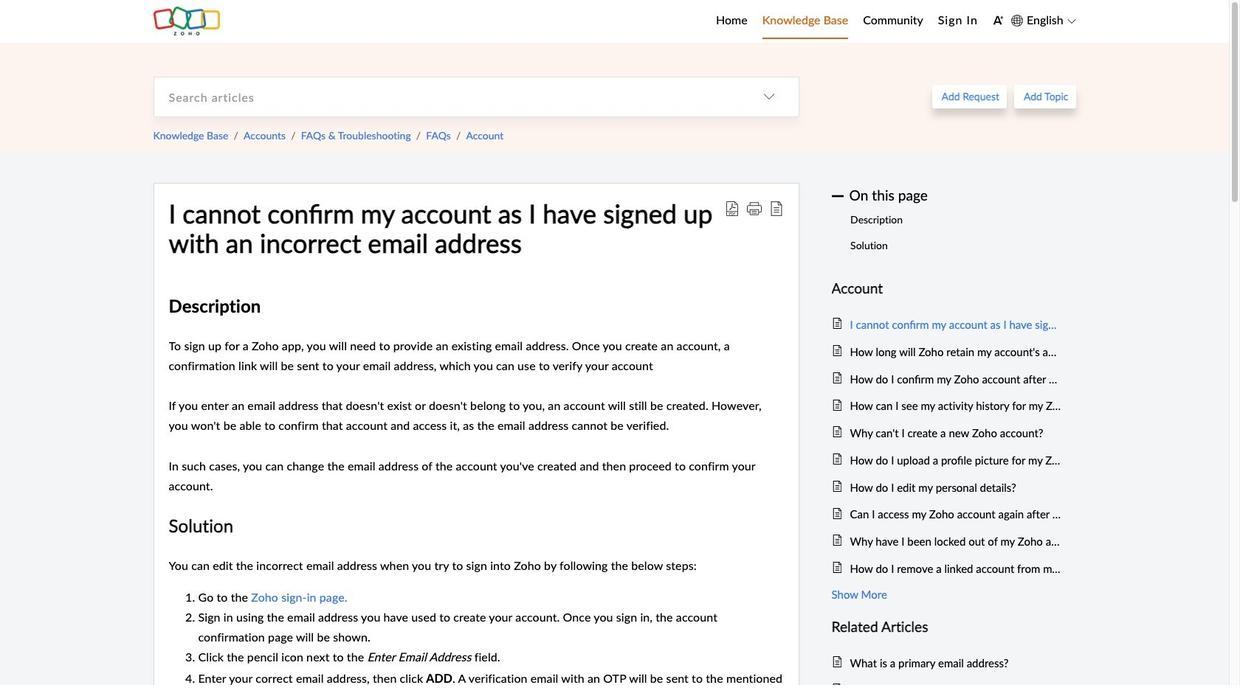 Task type: describe. For each thing, give the bounding box(es) containing it.
user preference element
[[993, 10, 1004, 33]]

user preference image
[[993, 15, 1004, 26]]

choose languages element
[[1011, 11, 1076, 30]]



Task type: locate. For each thing, give the bounding box(es) containing it.
Search articles field
[[154, 77, 739, 116]]

1 heading from the top
[[831, 278, 1061, 300]]

choose category image
[[763, 91, 775, 103]]

heading
[[831, 278, 1061, 300], [831, 616, 1061, 639]]

download as pdf image
[[724, 201, 739, 216]]

2 heading from the top
[[831, 616, 1061, 639]]

choose category element
[[739, 77, 798, 116]]

reader view image
[[769, 201, 784, 216]]

0 vertical spatial heading
[[831, 278, 1061, 300]]

1 vertical spatial heading
[[831, 616, 1061, 639]]



Task type: vqa. For each thing, say whether or not it's contained in the screenshot.
topmost heading
yes



